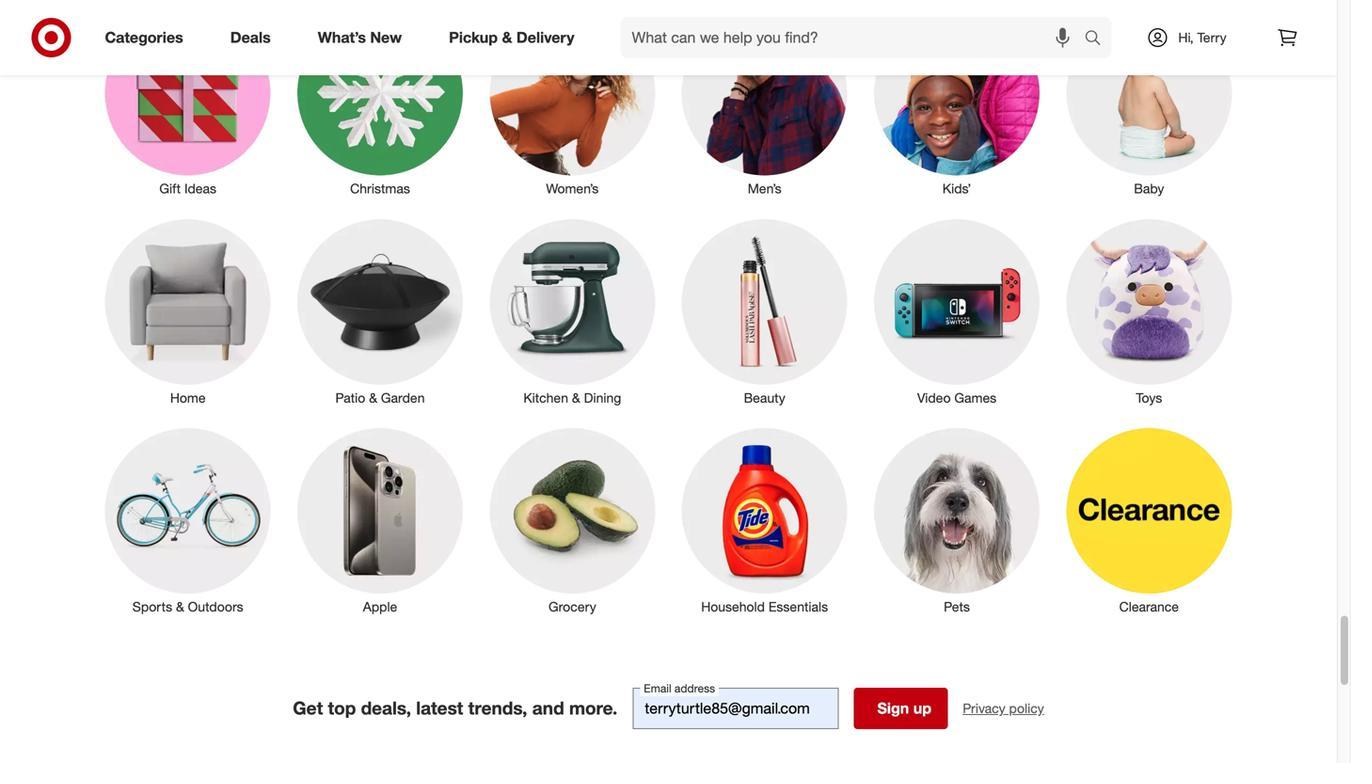 Task type: describe. For each thing, give the bounding box(es) containing it.
video games
[[917, 389, 996, 406]]

pickup & delivery
[[449, 28, 574, 47]]

categories link
[[89, 17, 207, 58]]

privacy
[[963, 700, 1005, 716]]

what's new link
[[302, 17, 425, 58]]

pets
[[944, 598, 970, 615]]

women's link
[[476, 6, 668, 198]]

What can we help you find? suggestions appear below search field
[[621, 17, 1089, 58]]

household essentials
[[701, 598, 828, 615]]

men's link
[[668, 6, 861, 198]]

more.
[[569, 697, 617, 719]]

and
[[532, 697, 564, 719]]

apple
[[363, 598, 397, 615]]

pickup & delivery link
[[433, 17, 598, 58]]

christmas link
[[284, 6, 476, 198]]

beauty link
[[668, 215, 861, 407]]

get top deals, latest trends, and more.
[[293, 697, 617, 719]]

baby
[[1134, 180, 1164, 197]]

up
[[913, 699, 931, 717]]

deals
[[230, 28, 271, 47]]

toys
[[1136, 389, 1162, 406]]

hi, terry
[[1178, 29, 1226, 46]]

clearance
[[1119, 598, 1179, 615]]

sports
[[132, 598, 172, 615]]

sign up button
[[854, 688, 948, 729]]

pets link
[[861, 424, 1053, 616]]

men's
[[748, 180, 781, 197]]

gift ideas
[[159, 180, 216, 197]]

gift
[[159, 180, 181, 197]]

sign
[[877, 699, 909, 717]]

patio & garden link
[[284, 215, 476, 407]]

search
[[1076, 30, 1121, 49]]

new
[[370, 28, 402, 47]]

outdoors
[[188, 598, 243, 615]]

kitchen & dining
[[523, 389, 621, 406]]

christmas
[[350, 180, 410, 197]]

baby link
[[1053, 6, 1245, 198]]

latest
[[416, 697, 463, 719]]

household essentials link
[[668, 424, 861, 616]]

deals,
[[361, 697, 411, 719]]

women's
[[546, 180, 599, 197]]

& for sports
[[176, 598, 184, 615]]

home link
[[92, 215, 284, 407]]

toys link
[[1053, 215, 1245, 407]]

terry
[[1197, 29, 1226, 46]]

dining
[[584, 389, 621, 406]]

& for pickup
[[502, 28, 512, 47]]

clearance link
[[1053, 424, 1245, 616]]



Task type: locate. For each thing, give the bounding box(es) containing it.
patio
[[335, 389, 365, 406]]

apple link
[[284, 424, 476, 616]]

delivery
[[516, 28, 574, 47]]

& right sports
[[176, 598, 184, 615]]

& for patio
[[369, 389, 377, 406]]

kitchen & dining link
[[476, 215, 668, 407]]

& right pickup
[[502, 28, 512, 47]]

home
[[170, 389, 206, 406]]

sign up
[[877, 699, 931, 717]]

search button
[[1076, 17, 1121, 62]]

household
[[701, 598, 765, 615]]

& inside 'link'
[[176, 598, 184, 615]]

what's
[[318, 28, 366, 47]]

deals link
[[214, 17, 294, 58]]

kids' link
[[861, 6, 1053, 198]]

privacy policy
[[963, 700, 1044, 716]]

kids'
[[942, 180, 971, 197]]

& right patio
[[369, 389, 377, 406]]

what's new
[[318, 28, 402, 47]]

essentials
[[769, 598, 828, 615]]

games
[[954, 389, 996, 406]]

pickup
[[449, 28, 498, 47]]

privacy policy link
[[963, 699, 1044, 718]]

None text field
[[632, 688, 839, 729]]

&
[[502, 28, 512, 47], [369, 389, 377, 406], [572, 389, 580, 406], [176, 598, 184, 615]]

categories
[[105, 28, 183, 47]]

top
[[328, 697, 356, 719]]

video games link
[[861, 215, 1053, 407]]

garden
[[381, 389, 425, 406]]

trends,
[[468, 697, 527, 719]]

get
[[293, 697, 323, 719]]

patio & garden
[[335, 389, 425, 406]]

ideas
[[184, 180, 216, 197]]

grocery link
[[476, 424, 668, 616]]

hi,
[[1178, 29, 1194, 46]]

policy
[[1009, 700, 1044, 716]]

sports & outdoors link
[[92, 424, 284, 616]]

& for kitchen
[[572, 389, 580, 406]]

kitchen
[[523, 389, 568, 406]]

gift ideas link
[[92, 6, 284, 198]]

beauty
[[744, 389, 785, 406]]

grocery
[[548, 598, 596, 615]]

video
[[917, 389, 951, 406]]

sports & outdoors
[[132, 598, 243, 615]]

& left dining at the left bottom
[[572, 389, 580, 406]]



Task type: vqa. For each thing, say whether or not it's contained in the screenshot.
'Toys' link
yes



